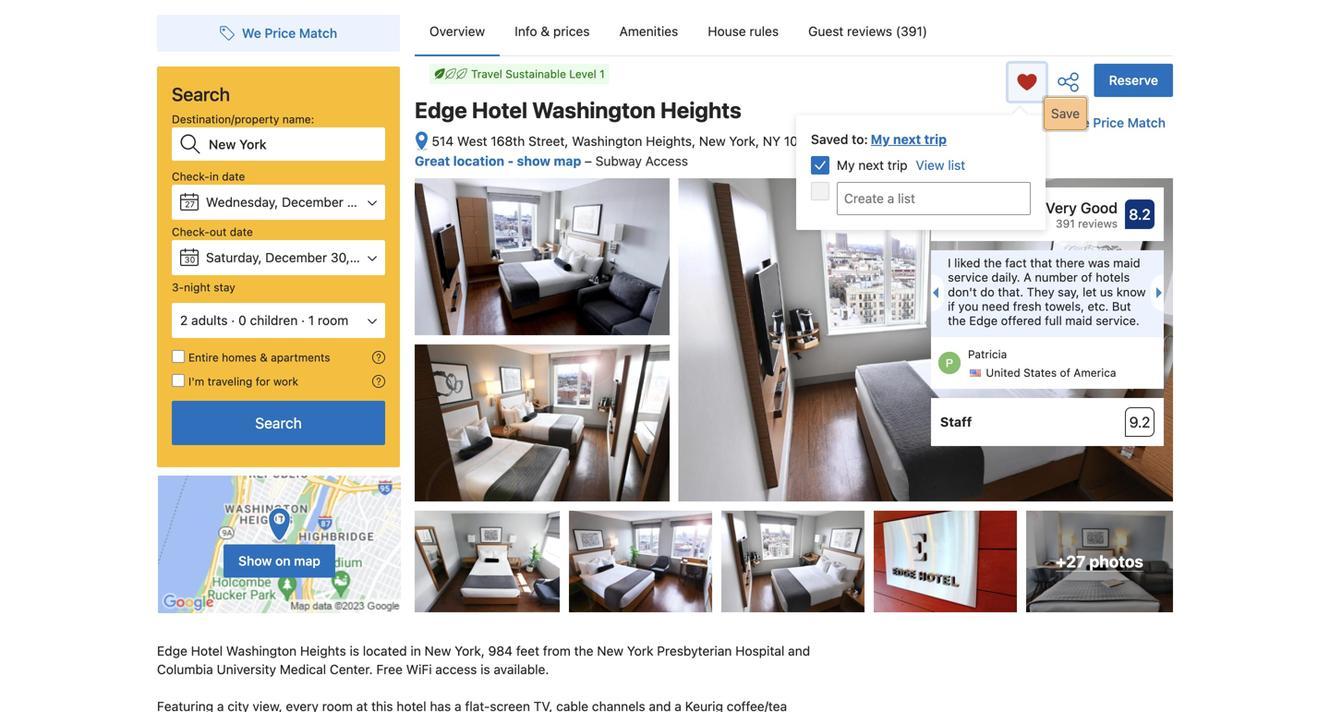 Task type: vqa. For each thing, say whether or not it's contained in the screenshot.
easy
no



Task type: describe. For each thing, give the bounding box(es) containing it.
prices
[[553, 24, 590, 39]]

0 horizontal spatial maid
[[1065, 314, 1092, 327]]

i
[[948, 256, 951, 270]]

1 horizontal spatial of
[[1060, 366, 1071, 379]]

of for hotels
[[1081, 270, 1092, 284]]

travel
[[471, 67, 502, 80]]

30,
[[331, 250, 350, 265]]

new inside '514 west 168th street, washington heights, new york, ny 10032, united states of america great location - show map – subway access'
[[699, 133, 726, 149]]

30
[[184, 255, 195, 265]]

if you select this option, we'll show you popular business travel features like breakfast, wifi and free parking. image
[[372, 375, 385, 388]]

name:
[[282, 113, 314, 126]]

2 adults · 0 children · 1 room
[[180, 313, 348, 328]]

house
[[708, 24, 746, 39]]

washington for edge hotel washington heights is located in new york, 984 feet from the new york presbyterian hospital and columbia university medical center. free wifi access is available. featuring a city view, every room at this hotel has a flat-screen tv, cable channels and a keurig coffee/t
[[226, 644, 297, 659]]

to:
[[852, 132, 868, 147]]

1 vertical spatial match
[[1128, 115, 1166, 130]]

i'm traveling for work
[[188, 375, 298, 388]]

info & prices
[[515, 24, 590, 39]]

room inside edge hotel washington heights is located in new york, 984 feet from the new york presbyterian hospital and columbia university medical center. free wifi access is available. featuring a city view, every room at this hotel has a flat-screen tv, cable channels and a keurig coffee/t
[[322, 699, 353, 712]]

sustainable
[[505, 67, 566, 80]]

edge for edge hotel washington heights
[[415, 97, 467, 123]]

391
[[1056, 217, 1075, 230]]

america inside '514 west 168th street, washington heights, new york, ny 10032, united states of america great location - show map – subway access'
[[929, 133, 977, 149]]

but
[[1112, 299, 1131, 313]]

0 vertical spatial next
[[893, 132, 921, 147]]

save
[[1051, 106, 1080, 121]]

0 vertical spatial maid
[[1113, 256, 1140, 270]]

wednesday,
[[206, 194, 278, 210]]

heights for edge hotel washington heights is located in new york, 984 feet from the new york presbyterian hospital and columbia university medical center. free wifi access is available. featuring a city view, every room at this hotel has a flat-screen tv, cable channels and a keurig coffee/t
[[300, 644, 346, 659]]

located
[[363, 644, 407, 659]]

guest reviews (391)
[[808, 24, 927, 39]]

1 a from the left
[[217, 699, 224, 712]]

rules
[[750, 24, 779, 39]]

1 horizontal spatial states
[[1024, 366, 1057, 379]]

was
[[1088, 256, 1110, 270]]

hotels
[[1096, 270, 1130, 284]]

my next trip link
[[871, 130, 947, 149]]

check-in date
[[172, 170, 245, 183]]

very good 391 reviews
[[1046, 199, 1118, 230]]

price inside search section
[[265, 25, 296, 41]]

know
[[1117, 285, 1146, 299]]

the inside edge hotel washington heights is located in new york, 984 feet from the new york presbyterian hospital and columbia university medical center. free wifi access is available. featuring a city view, every room at this hotel has a flat-screen tv, cable channels and a keurig coffee/t
[[574, 644, 594, 659]]

next image
[[1157, 287, 1168, 298]]

rated very good element
[[940, 197, 1118, 219]]

destination/property name:
[[172, 113, 314, 126]]

presbyterian
[[657, 644, 732, 659]]

need
[[982, 299, 1010, 313]]

3-night stay
[[172, 281, 235, 294]]

from
[[543, 644, 571, 659]]

screen
[[490, 699, 530, 712]]

washington for edge hotel washington heights
[[532, 97, 656, 123]]

i liked the fact that there was maid service daily.  a number of hotels don't do that.  they say, let us know if you need fresh towels, etc.  but the edge offered full maid service.
[[948, 256, 1146, 327]]

view,
[[253, 699, 282, 712]]

traveling
[[207, 375, 253, 388]]

1 horizontal spatial we price match button
[[1041, 106, 1173, 140]]

feet
[[516, 644, 539, 659]]

my next trip view list
[[837, 157, 965, 173]]

saved
[[811, 132, 848, 147]]

we inside search section
[[242, 25, 261, 41]]

date for check-out date
[[230, 225, 253, 238]]

guest
[[808, 24, 844, 39]]

0 horizontal spatial next
[[858, 157, 884, 173]]

& inside 'link'
[[541, 24, 550, 39]]

reserve button
[[1094, 64, 1173, 97]]

say,
[[1058, 285, 1079, 299]]

reserve
[[1109, 73, 1158, 88]]

search inside "button"
[[255, 414, 302, 432]]

subway
[[596, 154, 642, 169]]

flat-
[[465, 699, 490, 712]]

2023 for wednesday, december 27, 2023
[[368, 194, 399, 210]]

wednesday, december 27, 2023
[[206, 194, 399, 210]]

0 vertical spatial and
[[788, 644, 810, 659]]

1 horizontal spatial is
[[481, 662, 490, 677]]

1 vertical spatial the
[[948, 314, 966, 327]]

work
[[273, 375, 298, 388]]

+27 photos
[[1056, 552, 1143, 571]]

heights,
[[646, 133, 696, 149]]

saturday,
[[206, 250, 262, 265]]

number
[[1035, 270, 1078, 284]]

cable
[[556, 699, 589, 712]]

december for saturday,
[[265, 250, 327, 265]]

–
[[585, 154, 592, 169]]

united states of america
[[986, 366, 1116, 379]]

show on map
[[238, 553, 320, 569]]

edge hotel washington heights
[[415, 97, 741, 123]]

984
[[488, 644, 513, 659]]

2 a from the left
[[455, 699, 462, 712]]

1 horizontal spatial new
[[597, 644, 624, 659]]

service
[[948, 270, 988, 284]]

children
[[250, 313, 298, 328]]

etc.
[[1088, 299, 1109, 313]]

2023 for saturday, december 30, 2023
[[353, 250, 385, 265]]

1 vertical spatial price
[[1093, 115, 1124, 130]]

has
[[430, 699, 451, 712]]

apartments
[[271, 351, 330, 364]]

scored 8.2 element
[[1125, 200, 1155, 229]]

entire homes & apartments
[[188, 351, 330, 364]]

date for check-in date
[[222, 170, 245, 183]]

9.2
[[1129, 413, 1150, 431]]

hotel for edge hotel washington heights
[[472, 97, 528, 123]]

list
[[948, 157, 965, 173]]

0 vertical spatial search
[[172, 83, 230, 105]]

click to open map view image
[[415, 131, 429, 152]]

room inside button
[[318, 313, 348, 328]]

amenities link
[[605, 7, 693, 55]]

heights for edge hotel washington heights
[[660, 97, 741, 123]]

edge for edge hotel washington heights is located in new york, 984 feet from the new york presbyterian hospital and columbia university medical center. free wifi access is available. featuring a city view, every room at this hotel has a flat-screen tv, cable channels and a keurig coffee/t
[[157, 644, 187, 659]]

a
[[1024, 270, 1032, 284]]

check- for out
[[172, 225, 210, 238]]

available.
[[494, 662, 549, 677]]

i'm
[[188, 375, 204, 388]]

0 vertical spatial the
[[984, 256, 1002, 270]]

good
[[1081, 199, 1118, 217]]

united inside '514 west 168th street, washington heights, new york, ny 10032, united states of america great location - show map – subway access'
[[829, 133, 868, 149]]

1 · from the left
[[231, 313, 235, 328]]

1 vertical spatial we price match
[[1070, 115, 1166, 130]]

10032,
[[784, 133, 825, 149]]

0 horizontal spatial reviews
[[847, 24, 892, 39]]

free
[[376, 662, 403, 677]]

in inside edge hotel washington heights is located in new york, 984 feet from the new york presbyterian hospital and columbia university medical center. free wifi access is available. featuring a city view, every room at this hotel has a flat-screen tv, cable channels and a keurig coffee/t
[[411, 644, 421, 659]]

show
[[517, 154, 551, 169]]

destination/property
[[172, 113, 279, 126]]

search button
[[172, 401, 385, 445]]

let
[[1083, 285, 1097, 299]]

us
[[1100, 285, 1113, 299]]

that.
[[998, 285, 1024, 299]]

1 horizontal spatial america
[[1074, 366, 1116, 379]]

guest reviews (391) link
[[794, 7, 942, 55]]

travel sustainable level 1
[[471, 67, 605, 80]]

photos
[[1089, 552, 1143, 571]]

december for wednesday,
[[282, 194, 344, 210]]

edge hotel washington heights is located in new york, 984 feet from the new york presbyterian hospital and columbia university medical center. free wifi access is available. featuring a city view, every room at this hotel has a flat-screen tv, cable channels and a keurig coffee/t
[[157, 644, 829, 712]]

scored 9.2 element
[[1125, 407, 1155, 437]]

location
[[453, 154, 504, 169]]



Task type: locate. For each thing, give the bounding box(es) containing it.
fact
[[1005, 256, 1027, 270]]

heights inside edge hotel washington heights is located in new york, 984 feet from the new york presbyterian hospital and columbia university medical center. free wifi access is available. featuring a city view, every room at this hotel has a flat-screen tv, cable channels and a keurig coffee/t
[[300, 644, 346, 659]]

the right from
[[574, 644, 594, 659]]

in up wednesday,
[[210, 170, 219, 183]]

we price match inside search section
[[242, 25, 337, 41]]

show on map button
[[157, 475, 402, 614], [224, 545, 335, 578]]

0 vertical spatial heights
[[660, 97, 741, 123]]

0 horizontal spatial the
[[574, 644, 594, 659]]

edge up 'columbia'
[[157, 644, 187, 659]]

new right heights,
[[699, 133, 726, 149]]

previous image
[[927, 287, 939, 298]]

0 vertical spatial match
[[299, 25, 337, 41]]

edge inside edge hotel washington heights is located in new york, 984 feet from the new york presbyterian hospital and columbia university medical center. free wifi access is available. featuring a city view, every room at this hotel has a flat-screen tv, cable channels and a keurig coffee/t
[[157, 644, 187, 659]]

1 vertical spatial next
[[858, 157, 884, 173]]

1 vertical spatial we
[[1070, 115, 1090, 130]]

we price match button inside search section
[[212, 17, 345, 50]]

america up list at the top right of page
[[929, 133, 977, 149]]

0 horizontal spatial a
[[217, 699, 224, 712]]

2 horizontal spatial a
[[675, 699, 682, 712]]

1 vertical spatial america
[[1074, 366, 1116, 379]]

1 vertical spatial search
[[255, 414, 302, 432]]

0 vertical spatial washington
[[532, 97, 656, 123]]

2 vertical spatial of
[[1060, 366, 1071, 379]]

0 horizontal spatial &
[[260, 351, 268, 364]]

of up let
[[1081, 270, 1092, 284]]

every
[[286, 699, 319, 712]]

1 vertical spatial york,
[[455, 644, 485, 659]]

2 horizontal spatial edge
[[969, 314, 998, 327]]

york, left ny
[[729, 133, 759, 149]]

0 vertical spatial room
[[318, 313, 348, 328]]

0 horizontal spatial map
[[294, 553, 320, 569]]

0 horizontal spatial heights
[[300, 644, 346, 659]]

1 horizontal spatial we price match
[[1070, 115, 1166, 130]]

reviews
[[847, 24, 892, 39], [1078, 217, 1118, 230]]

my
[[871, 132, 890, 147], [837, 157, 855, 173]]

1 vertical spatial maid
[[1065, 314, 1092, 327]]

in inside search section
[[210, 170, 219, 183]]

0 vertical spatial united
[[829, 133, 868, 149]]

overview link
[[415, 7, 500, 55]]

0 vertical spatial trip
[[924, 132, 947, 147]]

is down 984
[[481, 662, 490, 677]]

0 horizontal spatial hotel
[[191, 644, 223, 659]]

is up center.
[[350, 644, 359, 659]]

0 horizontal spatial my
[[837, 157, 855, 173]]

1 vertical spatial 1
[[308, 313, 314, 328]]

0 horizontal spatial america
[[929, 133, 977, 149]]

york, inside edge hotel washington heights is located in new york, 984 feet from the new york presbyterian hospital and columbia university medical center. free wifi access is available. featuring a city view, every room at this hotel has a flat-screen tv, cable channels and a keurig coffee/t
[[455, 644, 485, 659]]

1 horizontal spatial heights
[[660, 97, 741, 123]]

in
[[210, 170, 219, 183], [411, 644, 421, 659]]

we price match down reserve button
[[1070, 115, 1166, 130]]

0 vertical spatial we price match
[[242, 25, 337, 41]]

price up name: on the top left of page
[[265, 25, 296, 41]]

heights up '514 west 168th street, washington heights, new york, ny 10032, united states of america great location - show map – subway access'
[[660, 97, 741, 123]]

1
[[600, 67, 605, 80], [308, 313, 314, 328]]

0 horizontal spatial states
[[872, 133, 910, 149]]

2 · from the left
[[301, 313, 305, 328]]

university
[[217, 662, 276, 677]]

offered
[[1001, 314, 1042, 327]]

1 horizontal spatial maid
[[1113, 256, 1140, 270]]

room up apartments
[[318, 313, 348, 328]]

a left city
[[217, 699, 224, 712]]

1 vertical spatial in
[[411, 644, 421, 659]]

& up for
[[260, 351, 268, 364]]

& inside search section
[[260, 351, 268, 364]]

hotel
[[397, 699, 426, 712]]

1 horizontal spatial edge
[[415, 97, 467, 123]]

hotel up 168th at the top of the page
[[472, 97, 528, 123]]

1 inside button
[[308, 313, 314, 328]]

trip down my next trip link
[[888, 157, 908, 173]]

price right the save tooltip
[[1093, 115, 1124, 130]]

search up destination/property
[[172, 83, 230, 105]]

they
[[1027, 285, 1055, 299]]

Type the name of your list and press enter to add text field
[[837, 182, 1031, 215]]

the up daily.
[[984, 256, 1002, 270]]

edge down need at the right top of the page
[[969, 314, 998, 327]]

(391)
[[896, 24, 927, 39]]

2 horizontal spatial of
[[1081, 270, 1092, 284]]

united right 10032,
[[829, 133, 868, 149]]

2 vertical spatial washington
[[226, 644, 297, 659]]

december left the '30,'
[[265, 250, 327, 265]]

0 horizontal spatial 1
[[308, 313, 314, 328]]

featuring
[[157, 699, 214, 712]]

0
[[238, 313, 246, 328]]

+27 photos link
[[1026, 511, 1173, 613]]

washington inside edge hotel washington heights is located in new york, 984 feet from the new york presbyterian hospital and columbia university medical center. free wifi access is available. featuring a city view, every room at this hotel has a flat-screen tv, cable channels and a keurig coffee/t
[[226, 644, 297, 659]]

Where are you going? field
[[201, 127, 385, 161]]

great location - show map button
[[415, 154, 585, 169]]

maid up hotels
[[1113, 256, 1140, 270]]

check-out date
[[172, 225, 253, 238]]

2023 right the 27,
[[368, 194, 399, 210]]

2 vertical spatial the
[[574, 644, 594, 659]]

map right on
[[294, 553, 320, 569]]

1 vertical spatial and
[[649, 699, 671, 712]]

states up my next trip view list on the right of page
[[872, 133, 910, 149]]

+27
[[1056, 552, 1086, 571]]

0 vertical spatial 2023
[[368, 194, 399, 210]]

show
[[238, 553, 272, 569]]

0 horizontal spatial trip
[[888, 157, 908, 173]]

check- down '27'
[[172, 225, 210, 238]]

date right out
[[230, 225, 253, 238]]

1 vertical spatial edge
[[969, 314, 998, 327]]

1 horizontal spatial the
[[948, 314, 966, 327]]

patricia
[[968, 348, 1007, 361]]

1 horizontal spatial 1
[[600, 67, 605, 80]]

we up the very
[[1070, 115, 1090, 130]]

0 vertical spatial my
[[871, 132, 890, 147]]

of
[[913, 133, 925, 149], [1081, 270, 1092, 284], [1060, 366, 1071, 379]]

1 vertical spatial states
[[1024, 366, 1057, 379]]

1 vertical spatial date
[[230, 225, 253, 238]]

1 right level
[[600, 67, 605, 80]]

match up name: on the top left of page
[[299, 25, 337, 41]]

1 horizontal spatial next
[[893, 132, 921, 147]]

a
[[217, 699, 224, 712], [455, 699, 462, 712], [675, 699, 682, 712]]

and right hospital
[[788, 644, 810, 659]]

0 horizontal spatial match
[[299, 25, 337, 41]]

0 vertical spatial map
[[554, 154, 581, 169]]

we
[[242, 25, 261, 41], [1070, 115, 1090, 130]]

new
[[699, 133, 726, 149], [425, 644, 451, 659], [597, 644, 624, 659]]

0 horizontal spatial united
[[829, 133, 868, 149]]

27
[[185, 200, 195, 209]]

we price match button down reserve button
[[1041, 106, 1173, 140]]

0 horizontal spatial of
[[913, 133, 925, 149]]

8.2
[[1129, 206, 1151, 223]]

27,
[[347, 194, 364, 210]]

3-
[[172, 281, 184, 294]]

york, up access
[[455, 644, 485, 659]]

of inside '514 west 168th street, washington heights, new york, ny 10032, united states of america great location - show map – subway access'
[[913, 133, 925, 149]]

date up wednesday,
[[222, 170, 245, 183]]

0 vertical spatial reviews
[[847, 24, 892, 39]]

full
[[1045, 314, 1062, 327]]

1 vertical spatial map
[[294, 553, 320, 569]]

1 horizontal spatial ·
[[301, 313, 305, 328]]

map inside '514 west 168th street, washington heights, new york, ny 10032, united states of america great location - show map – subway access'
[[554, 154, 581, 169]]

1 check- from the top
[[172, 170, 210, 183]]

1 horizontal spatial &
[[541, 24, 550, 39]]

0 vertical spatial edge
[[415, 97, 467, 123]]

my right to:
[[871, 132, 890, 147]]

york
[[627, 644, 654, 659]]

· left 0
[[231, 313, 235, 328]]

edge inside 'i liked the fact that there was maid service daily.  a number of hotels don't do that.  they say, let us know if you need fresh towels, etc.  but the edge offered full maid service.'
[[969, 314, 998, 327]]

search section
[[150, 0, 407, 614]]

-
[[508, 154, 514, 169]]

0 vertical spatial date
[[222, 170, 245, 183]]

if you select this option, we'll show you popular business travel features like breakfast, wifi and free parking. image
[[372, 375, 385, 388]]

we price match button
[[212, 17, 345, 50], [1041, 106, 1173, 140]]

& right info
[[541, 24, 550, 39]]

0 vertical spatial we
[[242, 25, 261, 41]]

united down patricia on the right
[[986, 366, 1020, 379]]

0 vertical spatial york,
[[729, 133, 759, 149]]

1 horizontal spatial price
[[1093, 115, 1124, 130]]

match inside search section
[[299, 25, 337, 41]]

1 vertical spatial heights
[[300, 644, 346, 659]]

next
[[893, 132, 921, 147], [858, 157, 884, 173]]

1 horizontal spatial and
[[788, 644, 810, 659]]

1 horizontal spatial united
[[986, 366, 1020, 379]]

washington down level
[[532, 97, 656, 123]]

for
[[256, 375, 270, 388]]

check- up '27'
[[172, 170, 210, 183]]

channels
[[592, 699, 645, 712]]

0 vertical spatial states
[[872, 133, 910, 149]]

york, inside '514 west 168th street, washington heights, new york, ny 10032, united states of america great location - show map – subway access'
[[729, 133, 759, 149]]

adults
[[191, 313, 228, 328]]

york,
[[729, 133, 759, 149], [455, 644, 485, 659]]

america down service.
[[1074, 366, 1116, 379]]

search down work
[[255, 414, 302, 432]]

that
[[1030, 256, 1052, 270]]

heights
[[660, 97, 741, 123], [300, 644, 346, 659]]

do
[[980, 285, 995, 299]]

0 vertical spatial check-
[[172, 170, 210, 183]]

washington up university
[[226, 644, 297, 659]]

2023
[[368, 194, 399, 210], [353, 250, 385, 265]]

and right channels
[[649, 699, 671, 712]]

1 vertical spatial room
[[322, 699, 353, 712]]

ny
[[763, 133, 781, 149]]

0 horizontal spatial we price match
[[242, 25, 337, 41]]

states inside '514 west 168th street, washington heights, new york, ny 10032, united states of america great location - show map – subway access'
[[872, 133, 910, 149]]

a left 'keurig'
[[675, 699, 682, 712]]

washington up subway
[[572, 133, 642, 149]]

price
[[265, 25, 296, 41], [1093, 115, 1124, 130]]

168th
[[491, 133, 525, 149]]

map left –
[[554, 154, 581, 169]]

1 vertical spatial &
[[260, 351, 268, 364]]

1 vertical spatial hotel
[[191, 644, 223, 659]]

0 vertical spatial december
[[282, 194, 344, 210]]

medical
[[280, 662, 326, 677]]

united
[[829, 133, 868, 149], [986, 366, 1020, 379]]

0 horizontal spatial and
[[649, 699, 671, 712]]

west
[[457, 133, 487, 149]]

center.
[[330, 662, 373, 677]]

1 horizontal spatial reviews
[[1078, 217, 1118, 230]]

1 horizontal spatial trip
[[924, 132, 947, 147]]

0 horizontal spatial new
[[425, 644, 451, 659]]

match down reserve button
[[1128, 115, 1166, 130]]

entire
[[188, 351, 219, 364]]

date
[[222, 170, 245, 183], [230, 225, 253, 238]]

hotel up 'columbia'
[[191, 644, 223, 659]]

1 horizontal spatial hotel
[[472, 97, 528, 123]]

columbia
[[157, 662, 213, 677]]

of for america
[[913, 133, 925, 149]]

washington inside '514 west 168th street, washington heights, new york, ny 10032, united states of america great location - show map – subway access'
[[572, 133, 642, 149]]

check- for in
[[172, 170, 210, 183]]

my down to:
[[837, 157, 855, 173]]

hotel for edge hotel washington heights is located in new york, 984 feet from the new york presbyterian hospital and columbia university medical center. free wifi access is available. featuring a city view, every room at this hotel has a flat-screen tv, cable channels and a keurig coffee/t
[[191, 644, 223, 659]]

we'll show you stays where you can have the entire place to yourself image
[[372, 351, 385, 364], [372, 351, 385, 364]]

the
[[984, 256, 1002, 270], [948, 314, 966, 327], [574, 644, 594, 659]]

0 vertical spatial price
[[265, 25, 296, 41]]

0 vertical spatial america
[[929, 133, 977, 149]]

access
[[435, 662, 477, 677]]

we price match up name: on the top left of page
[[242, 25, 337, 41]]

of up view
[[913, 133, 925, 149]]

room
[[318, 313, 348, 328], [322, 699, 353, 712]]

hotel inside edge hotel washington heights is located in new york, 984 feet from the new york presbyterian hospital and columbia university medical center. free wifi access is available. featuring a city view, every room at this hotel has a flat-screen tv, cable channels and a keurig coffee/t
[[191, 644, 223, 659]]

reviews down good on the right of the page
[[1078, 217, 1118, 230]]

trip
[[924, 132, 947, 147], [888, 157, 908, 173]]

2 check- from the top
[[172, 225, 210, 238]]

out
[[210, 225, 227, 238]]

2023 right the '30,'
[[353, 250, 385, 265]]

0 horizontal spatial edge
[[157, 644, 187, 659]]

house rules link
[[693, 7, 794, 55]]

a right has
[[455, 699, 462, 712]]

next up my next trip view list on the right of page
[[893, 132, 921, 147]]

new up access
[[425, 644, 451, 659]]

view list link
[[916, 157, 965, 173]]

edge up 514
[[415, 97, 467, 123]]

maid down the towels,
[[1065, 314, 1092, 327]]

1 vertical spatial trip
[[888, 157, 908, 173]]

search
[[172, 83, 230, 105], [255, 414, 302, 432]]

0 horizontal spatial is
[[350, 644, 359, 659]]

reviews inside very good 391 reviews
[[1078, 217, 1118, 230]]

hospital
[[735, 644, 785, 659]]

3 a from the left
[[675, 699, 682, 712]]

amenities
[[619, 24, 678, 39]]

0 vertical spatial 1
[[600, 67, 605, 80]]

the down if on the top right
[[948, 314, 966, 327]]

edge
[[415, 97, 467, 123], [969, 314, 998, 327], [157, 644, 187, 659]]

december left the 27,
[[282, 194, 344, 210]]

0 horizontal spatial in
[[210, 170, 219, 183]]

at
[[356, 699, 368, 712]]

1 horizontal spatial my
[[871, 132, 890, 147]]

we up "destination/property name:"
[[242, 25, 261, 41]]

0 vertical spatial of
[[913, 133, 925, 149]]

there
[[1056, 256, 1085, 270]]

· right the "children"
[[301, 313, 305, 328]]

1 vertical spatial we price match button
[[1041, 106, 1173, 140]]

new left york
[[597, 644, 624, 659]]

1 right the "children"
[[308, 313, 314, 328]]

of down full
[[1060, 366, 1071, 379]]

states down full
[[1024, 366, 1057, 379]]

info
[[515, 24, 537, 39]]

save tooltip
[[1042, 95, 1089, 132]]

reviews left the (391)
[[847, 24, 892, 39]]

1 horizontal spatial match
[[1128, 115, 1166, 130]]

2 vertical spatial edge
[[157, 644, 187, 659]]

room left at
[[322, 699, 353, 712]]

trip up view list "link"
[[924, 132, 947, 147]]

&
[[541, 24, 550, 39], [260, 351, 268, 364]]

of inside 'i liked the fact that there was maid service daily.  a number of hotels don't do that.  they say, let us know if you need fresh towels, etc.  but the edge offered full maid service.'
[[1081, 270, 1092, 284]]

map inside search section
[[294, 553, 320, 569]]

night
[[184, 281, 211, 294]]

next down saved to: my next trip
[[858, 157, 884, 173]]

0 vertical spatial hotel
[[472, 97, 528, 123]]

1 vertical spatial my
[[837, 157, 855, 173]]

in up wifi on the left bottom of the page
[[411, 644, 421, 659]]

you
[[958, 299, 979, 313]]

heights up medical
[[300, 644, 346, 659]]

daily.
[[992, 270, 1020, 284]]

staff
[[940, 414, 972, 430]]

we price match button up name: on the top left of page
[[212, 17, 345, 50]]



